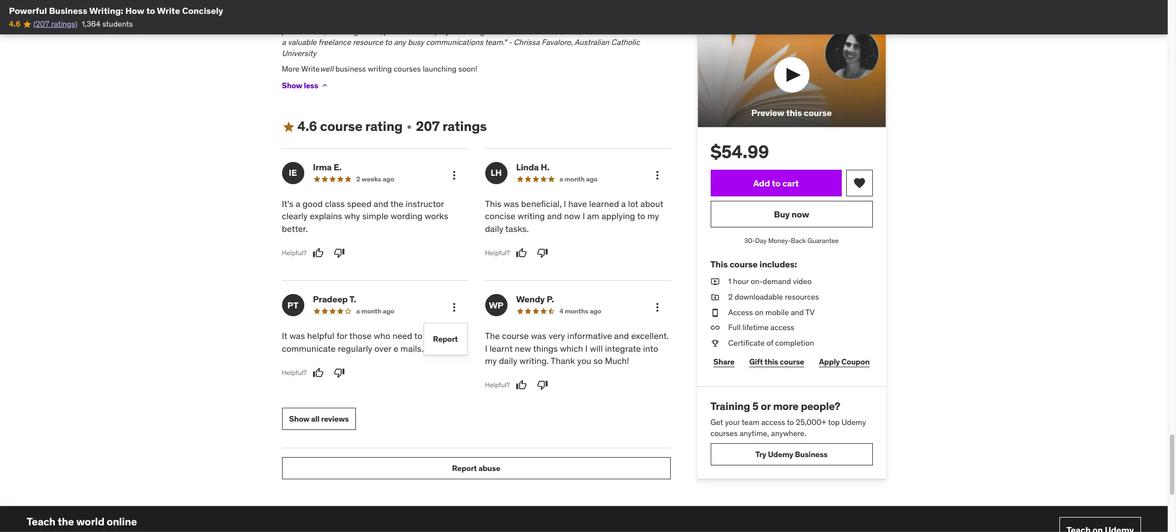 Task type: describe. For each thing, give the bounding box(es) containing it.
xsmall image left '207'
[[405, 123, 414, 131]]

show less button
[[282, 75, 329, 97]]

more
[[773, 400, 799, 413]]

concise
[[485, 211, 515, 222]]

rare
[[343, 16, 357, 26]]

xsmall image for 1
[[710, 277, 719, 288]]

i up you
[[585, 343, 588, 354]]

lifetime
[[742, 323, 769, 333]]

mark review by pradeep t. as helpful image
[[313, 368, 324, 379]]

buy now button
[[710, 201, 873, 228]]

(207 ratings)
[[33, 19, 77, 29]]

integrate
[[605, 343, 641, 354]]

ago for learned
[[586, 175, 597, 183]]

team."
[[485, 37, 507, 47]]

1,364 students
[[82, 19, 133, 29]]

over
[[374, 343, 391, 354]]

teach
[[27, 515, 55, 529]]

training
[[710, 400, 750, 413]]

pradeep
[[313, 294, 348, 305]]

additional actions for review by pradeep t. image
[[447, 301, 461, 314]]

helpful? for it was helpful for those who need to communicate regularly over e mails.
[[282, 368, 307, 377]]

people?
[[801, 400, 840, 413]]

gift
[[749, 357, 763, 367]]

and right –
[[498, 27, 511, 37]]

better.
[[282, 223, 308, 234]]

into
[[643, 343, 658, 354]]

tv
[[805, 307, 815, 317]]

explains
[[310, 211, 342, 222]]

xsmall image for certificate
[[710, 338, 719, 349]]

wendy p.
[[516, 294, 554, 305]]

show for show all reviews
[[289, 414, 309, 424]]

medium image
[[282, 120, 295, 134]]

less
[[304, 80, 318, 90]]

helpful? left the mark review by wendy p. as helpful image
[[485, 381, 510, 389]]

show for show less
[[282, 80, 302, 90]]

this for this course includes:
[[710, 259, 728, 270]]

xsmall image for 2
[[710, 292, 719, 303]]

linda
[[516, 162, 539, 173]]

25,000+
[[796, 418, 826, 428]]

ago for who
[[383, 307, 394, 316]]

report button
[[433, 328, 458, 350]]

additional actions for review by wendy p. image
[[650, 301, 664, 314]]

need
[[392, 331, 412, 342]]

buy
[[774, 209, 790, 220]]

was for it
[[290, 331, 305, 342]]

ie
[[289, 167, 297, 178]]

a month ago for those
[[356, 307, 394, 316]]

apply coupon
[[819, 357, 870, 367]]

ago right 'months'
[[590, 307, 601, 316]]

favaloro,
[[541, 37, 573, 47]]

video
[[793, 277, 812, 287]]

hired
[[575, 16, 592, 26]]

thank
[[551, 355, 575, 366]]

and inside the course was very informative and excellent. i learnt new things which i will integrate into my daily writing.
[[614, 331, 629, 342]]

magazines,
[[343, 27, 382, 37]]

online
[[107, 515, 137, 529]]

4.6 for 4.6
[[9, 19, 20, 29]]

0 vertical spatial her
[[594, 16, 605, 26]]

concisely
[[182, 5, 223, 16]]

use
[[571, 27, 583, 37]]

mark review by pradeep t. as unhelpful image
[[334, 368, 345, 379]]

informative
[[567, 331, 612, 342]]

helpful? for this was beneficial,  i have learned a lot about concise writing and now i am applying to my daily tasks.
[[485, 249, 510, 257]]

1 horizontal spatial business
[[795, 450, 828, 460]]

mark review by wendy p. as helpful image
[[516, 380, 527, 391]]

it's a good class speed and the instructor clearly explains why simple wording works better.
[[282, 198, 448, 234]]

pradeep t.
[[313, 294, 356, 305]]

powerful
[[9, 5, 47, 16]]

this course includes:
[[710, 259, 797, 270]]

h.
[[541, 162, 549, 173]]

about
[[640, 198, 663, 209]]

speed
[[347, 198, 371, 209]]

access
[[728, 307, 753, 317]]

a inside it's a good class speed and the instructor clearly explains why simple wording works better.
[[296, 198, 300, 209]]

xsmall image for full
[[710, 323, 719, 334]]

or
[[761, 400, 771, 413]]

share
[[713, 357, 734, 367]]

and left tv
[[791, 307, 804, 317]]

a inside this was beneficial,  i have learned a lot about concise writing and now i am applying to my daily tasks.
[[621, 198, 626, 209]]

training 5 or more people? get your team access to 25,000+ top udemy courses anytime, anywhere.
[[710, 400, 866, 439]]

this for this was beneficial,  i have learned a lot about concise writing and now i am applying to my daily tasks.
[[485, 198, 501, 209]]

to inside it was helpful for those who need to communicate regularly over e mails.
[[414, 331, 422, 342]]

for inside it was helpful for those who need to communicate regularly over e mails.
[[336, 331, 347, 342]]

australian
[[574, 37, 609, 47]]

mark review by irma e. as unhelpful image
[[334, 248, 345, 259]]

busy
[[408, 37, 424, 47]]

who
[[374, 331, 390, 342]]

has
[[316, 16, 328, 26]]

get
[[710, 418, 723, 428]]

"caroline has the rare ability to be creative while never losing an eye for detail. i have hired her to write publications, edit magazines, proofread and project manage – and i will continue to use her in the future. she is a valuable freelance resource to any busy communications team." - chrissa favaloro, australian catholic university more write well business writing courses launching soon!
[[282, 16, 665, 74]]

you
[[577, 355, 591, 366]]

to right how
[[146, 5, 155, 16]]

add to cart
[[753, 178, 799, 189]]

applying
[[601, 211, 635, 222]]

soon!
[[458, 64, 477, 74]]

xsmall image inside show less "button"
[[320, 81, 329, 90]]

wishlist image
[[853, 177, 866, 190]]

course for 4.6 course rating
[[320, 118, 362, 135]]

have inside this was beneficial,  i have learned a lot about concise writing and now i am applying to my daily tasks.
[[568, 198, 587, 209]]

ago for and
[[383, 175, 394, 183]]

abuse
[[478, 464, 500, 474]]

clearly
[[282, 211, 308, 222]]

future.
[[620, 27, 642, 37]]

udemy inside training 5 or more people? get your team access to 25,000+ top udemy courses anytime, anywhere.
[[841, 418, 866, 428]]

full lifetime access
[[728, 323, 794, 333]]

xsmall image
[[710, 307, 719, 318]]

p.
[[547, 294, 554, 305]]

additional actions for review by irma e. image
[[447, 169, 461, 182]]

beneficial,
[[521, 198, 562, 209]]

additional actions for review by linda h. image
[[650, 169, 664, 182]]

to inside this was beneficial,  i have learned a lot about concise writing and now i am applying to my daily tasks.
[[637, 211, 645, 222]]

regularly
[[338, 343, 372, 354]]

on-
[[751, 277, 763, 287]]

1 vertical spatial her
[[585, 27, 596, 37]]

chrissa
[[514, 37, 540, 47]]

an
[[494, 16, 502, 26]]

resources
[[785, 292, 819, 302]]

she
[[644, 27, 658, 37]]

detail.
[[529, 16, 551, 26]]

mark review by linda h. as unhelpful image
[[537, 248, 548, 259]]

learnt
[[490, 343, 513, 354]]

irma
[[313, 162, 332, 173]]

simple
[[362, 211, 388, 222]]

add
[[753, 178, 770, 189]]

was inside the course was very informative and excellent. i learnt new things which i will integrate into my daily writing.
[[531, 331, 546, 342]]

well
[[320, 64, 333, 74]]

have inside ""caroline has the rare ability to be creative while never losing an eye for detail. i have hired her to write publications, edit magazines, proofread and project manage – and i will continue to use her in the future. she is a valuable freelance resource to any busy communications team." - chrissa favaloro, australian catholic university more write well business writing courses launching soon!"
[[556, 16, 573, 26]]

0 vertical spatial business
[[49, 5, 87, 16]]

try udemy business link
[[710, 444, 873, 466]]

continue
[[530, 27, 560, 37]]

teach the world online
[[27, 515, 137, 529]]

on
[[755, 307, 764, 317]]

hour
[[733, 277, 749, 287]]

project
[[435, 27, 459, 37]]

i right detail.
[[552, 16, 555, 26]]

of
[[767, 338, 773, 348]]

is
[[660, 27, 665, 37]]



Task type: locate. For each thing, give the bounding box(es) containing it.
to left use
[[562, 27, 569, 37]]

now inside this was beneficial,  i have learned a lot about concise writing and now i am applying to my daily tasks.
[[564, 211, 580, 222]]

1 vertical spatial this
[[710, 259, 728, 270]]

daily inside this was beneficial,  i have learned a lot about concise writing and now i am applying to my daily tasks.
[[485, 223, 503, 234]]

i right "beneficial,"
[[564, 198, 566, 209]]

this for preview
[[786, 107, 802, 118]]

rating
[[365, 118, 403, 135]]

i down "eye"
[[513, 27, 515, 37]]

0 horizontal spatial will
[[517, 27, 528, 37]]

access inside training 5 or more people? get your team access to 25,000+ top udemy courses anytime, anywhere.
[[761, 418, 785, 428]]

1 vertical spatial business
[[795, 450, 828, 460]]

1 vertical spatial my
[[485, 355, 497, 366]]

1 horizontal spatial a month ago
[[559, 175, 597, 183]]

losing
[[471, 16, 492, 26]]

will up chrissa
[[517, 27, 528, 37]]

a left lot on the top right of the page
[[621, 198, 626, 209]]

to inside button
[[772, 178, 780, 189]]

things
[[533, 343, 558, 354]]

report for report abuse
[[452, 464, 477, 474]]

helpful? left 'mark review by pradeep t. as helpful' image
[[282, 368, 307, 377]]

1 horizontal spatial month
[[564, 175, 585, 183]]

manage
[[461, 27, 489, 37]]

writing.
[[519, 355, 549, 366]]

1 vertical spatial udemy
[[768, 450, 793, 460]]

the inside it's a good class speed and the instructor clearly explains why simple wording works better.
[[390, 198, 403, 209]]

and inside it's a good class speed and the instructor clearly explains why simple wording works better.
[[374, 198, 388, 209]]

access on mobile and tv
[[728, 307, 815, 317]]

and up integrate
[[614, 331, 629, 342]]

show less
[[282, 80, 318, 90]]

ago right weeks
[[383, 175, 394, 183]]

was inside this was beneficial,  i have learned a lot about concise writing and now i am applying to my daily tasks.
[[504, 198, 519, 209]]

show down more at the left of the page
[[282, 80, 302, 90]]

4.6 for 4.6 course rating
[[297, 118, 317, 135]]

to down lot on the top right of the page
[[637, 211, 645, 222]]

0 vertical spatial access
[[770, 323, 794, 333]]

to left any on the left
[[385, 37, 392, 47]]

0 vertical spatial show
[[282, 80, 302, 90]]

for up regularly
[[336, 331, 347, 342]]

money-
[[768, 237, 791, 245]]

0 vertical spatial my
[[647, 211, 659, 222]]

the up the edit
[[330, 16, 341, 26]]

1 vertical spatial will
[[590, 343, 603, 354]]

will inside the course was very informative and excellent. i learnt new things which i will integrate into my daily writing.
[[590, 343, 603, 354]]

have left learned at top
[[568, 198, 587, 209]]

and
[[420, 27, 433, 37], [498, 27, 511, 37], [374, 198, 388, 209], [547, 211, 562, 222], [791, 307, 804, 317], [614, 331, 629, 342]]

1 vertical spatial for
[[336, 331, 347, 342]]

2 for 2 weeks ago
[[356, 175, 360, 183]]

mark review by wendy p. as unhelpful image
[[537, 380, 548, 391]]

0 horizontal spatial my
[[485, 355, 497, 366]]

this right gift
[[764, 357, 778, 367]]

irma e.
[[313, 162, 341, 173]]

i
[[552, 16, 555, 26], [513, 27, 515, 37], [564, 198, 566, 209], [583, 211, 585, 222], [485, 343, 487, 354], [585, 343, 588, 354]]

daily inside the course was very informative and excellent. i learnt new things which i will integrate into my daily writing.
[[499, 355, 517, 366]]

will inside ""caroline has the rare ability to be creative while never losing an eye for detail. i have hired her to write publications, edit magazines, proofread and project manage – and i will continue to use her in the future. she is a valuable freelance resource to any busy communications team." - chrissa favaloro, australian catholic university more write well business writing courses launching soon!"
[[517, 27, 528, 37]]

1 horizontal spatial udemy
[[841, 418, 866, 428]]

all
[[311, 414, 319, 424]]

2
[[356, 175, 360, 183], [728, 292, 733, 302]]

writing:
[[89, 5, 123, 16]]

preview
[[751, 107, 784, 118]]

udemy right try on the right of page
[[768, 450, 793, 460]]

course inside button
[[804, 107, 832, 118]]

xsmall image up xsmall icon
[[710, 292, 719, 303]]

show
[[282, 80, 302, 90], [289, 414, 309, 424]]

1 vertical spatial have
[[568, 198, 587, 209]]

0 horizontal spatial was
[[290, 331, 305, 342]]

for right "eye"
[[518, 16, 528, 26]]

access down the or
[[761, 418, 785, 428]]

lot
[[628, 198, 638, 209]]

a month ago down t.
[[356, 307, 394, 316]]

t.
[[349, 294, 356, 305]]

0 horizontal spatial write
[[157, 5, 180, 16]]

and up simple
[[374, 198, 388, 209]]

daily down "learnt"
[[499, 355, 517, 366]]

1 horizontal spatial 2
[[728, 292, 733, 302]]

show inside "button"
[[282, 80, 302, 90]]

course for the course was very informative and excellent. i learnt new things which i will integrate into my daily writing.
[[502, 331, 529, 342]]

certificate
[[728, 338, 765, 348]]

0 vertical spatial have
[[556, 16, 573, 26]]

report down additional actions for review by pradeep t. icon
[[433, 334, 458, 344]]

will
[[517, 27, 528, 37], [590, 343, 603, 354]]

a
[[282, 37, 286, 47], [559, 175, 563, 183], [296, 198, 300, 209], [621, 198, 626, 209], [356, 307, 360, 316]]

catholic
[[611, 37, 640, 47]]

now right 'buy' at top
[[792, 209, 809, 220]]

this inside this was beneficial,  i have learned a lot about concise writing and now i am applying to my daily tasks.
[[485, 198, 501, 209]]

was up "things"
[[531, 331, 546, 342]]

downloadable
[[735, 292, 783, 302]]

to inside training 5 or more people? get your team access to 25,000+ top udemy courses anytime, anywhere.
[[787, 418, 794, 428]]

my inside the course was very informative and excellent. i learnt new things which i will integrate into my daily writing.
[[485, 355, 497, 366]]

the up wording
[[390, 198, 403, 209]]

0 horizontal spatial business
[[49, 5, 87, 16]]

a month ago for have
[[559, 175, 597, 183]]

try
[[755, 450, 766, 460]]

2 horizontal spatial was
[[531, 331, 546, 342]]

while
[[430, 16, 448, 26]]

0 vertical spatial a month ago
[[559, 175, 597, 183]]

month for have
[[564, 175, 585, 183]]

certificate of completion
[[728, 338, 814, 348]]

show left all
[[289, 414, 309, 424]]

1 vertical spatial month
[[361, 307, 381, 316]]

report inside button
[[452, 464, 477, 474]]

1 vertical spatial a month ago
[[356, 307, 394, 316]]

4.6
[[9, 19, 20, 29], [297, 118, 317, 135]]

i left "am"
[[583, 211, 585, 222]]

month up this was beneficial,  i have learned a lot about concise writing and now i am applying to my daily tasks.
[[564, 175, 585, 183]]

month up the who
[[361, 307, 381, 316]]

helpful? left mark review by irma e. as helpful icon
[[282, 249, 307, 257]]

"caroline
[[282, 16, 314, 26]]

course
[[804, 107, 832, 118], [320, 118, 362, 135], [730, 259, 758, 270], [502, 331, 529, 342], [780, 357, 804, 367]]

ratings
[[443, 118, 487, 135]]

1 horizontal spatial for
[[518, 16, 528, 26]]

1 horizontal spatial this
[[786, 107, 802, 118]]

mails.
[[401, 343, 423, 354]]

have
[[556, 16, 573, 26], [568, 198, 587, 209]]

powerful business writing: how to write concisely
[[9, 5, 223, 16]]

this inside button
[[786, 107, 802, 118]]

course right "preview"
[[804, 107, 832, 118]]

never
[[450, 16, 469, 26]]

0 horizontal spatial this
[[485, 198, 501, 209]]

this right "preview"
[[786, 107, 802, 118]]

much!
[[605, 355, 629, 366]]

access down mobile
[[770, 323, 794, 333]]

now left "am"
[[564, 211, 580, 222]]

4.6 down powerful
[[9, 19, 20, 29]]

this for gift
[[764, 357, 778, 367]]

includes:
[[759, 259, 797, 270]]

courses
[[710, 429, 738, 439]]

4.6 right medium image
[[297, 118, 317, 135]]

anywhere.
[[771, 429, 806, 439]]

day
[[755, 237, 767, 245]]

0 vertical spatial write
[[157, 5, 180, 16]]

which
[[560, 343, 583, 354]]

course up e.
[[320, 118, 362, 135]]

udemy right top
[[841, 418, 866, 428]]

to left be
[[381, 16, 388, 26]]

course for this course includes:
[[730, 259, 758, 270]]

2 down 1 at the right of the page
[[728, 292, 733, 302]]

0 vertical spatial this
[[485, 198, 501, 209]]

1 horizontal spatial write
[[301, 64, 320, 74]]

your
[[725, 418, 740, 428]]

2 for 2 downloadable resources
[[728, 292, 733, 302]]

was up concise on the top of page
[[504, 198, 519, 209]]

1 vertical spatial daily
[[499, 355, 517, 366]]

was inside it was helpful for those who need to communicate regularly over e mails.
[[290, 331, 305, 342]]

0 vertical spatial udemy
[[841, 418, 866, 428]]

ago up the who
[[383, 307, 394, 316]]

launching
[[423, 64, 457, 74]]

the left world at the bottom of the page
[[58, 515, 74, 529]]

to up anywhere.
[[787, 418, 794, 428]]

pt
[[287, 300, 298, 311]]

try udemy business
[[755, 450, 828, 460]]

2 downloadable resources
[[728, 292, 819, 302]]

report for report
[[433, 334, 458, 344]]

0 vertical spatial month
[[564, 175, 585, 183]]

learned
[[589, 198, 619, 209]]

her
[[594, 16, 605, 26], [585, 27, 596, 37]]

have up use
[[556, 16, 573, 26]]

0 vertical spatial 2
[[356, 175, 360, 183]]

a month ago up learned at top
[[559, 175, 597, 183]]

report
[[433, 334, 458, 344], [452, 464, 477, 474]]

1 vertical spatial write
[[301, 64, 320, 74]]

those
[[349, 331, 372, 342]]

0 horizontal spatial now
[[564, 211, 580, 222]]

business down anywhere.
[[795, 450, 828, 460]]

thank you so much!
[[551, 355, 629, 366]]

buy now
[[774, 209, 809, 220]]

to up the mails.
[[414, 331, 422, 342]]

for inside ""caroline has the rare ability to be creative while never losing an eye for detail. i have hired her to write publications, edit magazines, proofread and project manage – and i will continue to use her in the future. she is a valuable freelance resource to any busy communications team." - chrissa favaloro, australian catholic university more write well business writing courses launching soon!"
[[518, 16, 528, 26]]

xsmall image
[[320, 81, 329, 90], [405, 123, 414, 131], [710, 277, 719, 288], [710, 292, 719, 303], [710, 323, 719, 334], [710, 338, 719, 349]]

0 vertical spatial report
[[433, 334, 458, 344]]

0 vertical spatial 4.6
[[9, 19, 20, 29]]

demand
[[763, 277, 791, 287]]

was right it
[[290, 331, 305, 342]]

1 vertical spatial 4.6
[[297, 118, 317, 135]]

will up so
[[590, 343, 603, 354]]

a right it's
[[296, 198, 300, 209]]

1 vertical spatial 2
[[728, 292, 733, 302]]

completion
[[775, 338, 814, 348]]

a left "valuable"
[[282, 37, 286, 47]]

course up the hour
[[730, 259, 758, 270]]

1 horizontal spatial will
[[590, 343, 603, 354]]

business up ratings)
[[49, 5, 87, 16]]

helpful? for it's a good class speed and the instructor clearly explains why simple wording works better.
[[282, 249, 307, 257]]

0 horizontal spatial udemy
[[768, 450, 793, 460]]

my down "learnt"
[[485, 355, 497, 366]]

0 vertical spatial will
[[517, 27, 528, 37]]

and up busy on the top left
[[420, 27, 433, 37]]

lh
[[491, 167, 502, 178]]

write inside ""caroline has the rare ability to be creative while never losing an eye for detail. i have hired her to write publications, edit magazines, proofread and project manage – and i will continue to use her in the future. she is a valuable freelance resource to any busy communications team." - chrissa favaloro, australian catholic university more write well business writing courses launching soon!"
[[301, 64, 320, 74]]

1 horizontal spatial now
[[792, 209, 809, 220]]

now inside button
[[792, 209, 809, 220]]

write up less
[[301, 64, 320, 74]]

was
[[504, 198, 519, 209], [290, 331, 305, 342], [531, 331, 546, 342]]

preview this course button
[[697, 22, 886, 128]]

resource
[[353, 37, 383, 47]]

0 horizontal spatial month
[[361, 307, 381, 316]]

to left write
[[607, 16, 614, 26]]

1 vertical spatial this
[[764, 357, 778, 367]]

communications
[[426, 37, 483, 47]]

guarantee
[[808, 237, 839, 245]]

report left the abuse
[[452, 464, 477, 474]]

access
[[770, 323, 794, 333], [761, 418, 785, 428]]

months
[[565, 307, 588, 316]]

am
[[587, 211, 599, 222]]

linda h.
[[516, 162, 549, 173]]

anytime,
[[740, 429, 769, 439]]

write
[[616, 16, 634, 26]]

daily down concise on the top of page
[[485, 223, 503, 234]]

helpful? left mark review by linda h. as helpful icon
[[485, 249, 510, 257]]

1 hour on-demand video
[[728, 277, 812, 287]]

mark review by linda h. as helpful image
[[516, 248, 527, 259]]

creative
[[401, 16, 428, 26]]

course down completion
[[780, 357, 804, 367]]

a down t.
[[356, 307, 360, 316]]

helpful
[[307, 331, 334, 342]]

her up in
[[594, 16, 605, 26]]

1 horizontal spatial 4.6
[[297, 118, 317, 135]]

mark review by irma e. as helpful image
[[313, 248, 324, 259]]

i down the
[[485, 343, 487, 354]]

her left in
[[585, 27, 596, 37]]

1 horizontal spatial this
[[710, 259, 728, 270]]

and down "beneficial,"
[[547, 211, 562, 222]]

course up new
[[502, 331, 529, 342]]

ability
[[358, 16, 379, 26]]

0 horizontal spatial 4.6
[[9, 19, 20, 29]]

xsmall image left 1 at the right of the page
[[710, 277, 719, 288]]

207 ratings
[[416, 118, 487, 135]]

xsmall image up share
[[710, 338, 719, 349]]

was for this
[[504, 198, 519, 209]]

class
[[325, 198, 345, 209]]

2 left weeks
[[356, 175, 360, 183]]

month for those
[[361, 307, 381, 316]]

write right how
[[157, 5, 180, 16]]

more
[[282, 64, 300, 74]]

ago up learned at top
[[586, 175, 597, 183]]

why
[[344, 211, 360, 222]]

1 vertical spatial report
[[452, 464, 477, 474]]

0 horizontal spatial 2
[[356, 175, 360, 183]]

0 horizontal spatial a month ago
[[356, 307, 394, 316]]

207
[[416, 118, 440, 135]]

1 horizontal spatial my
[[647, 211, 659, 222]]

xsmall image right less
[[320, 81, 329, 90]]

and inside this was beneficial,  i have learned a lot about concise writing and now i am applying to my daily tasks.
[[547, 211, 562, 222]]

the right in
[[606, 27, 618, 37]]

0 horizontal spatial this
[[764, 357, 778, 367]]

1
[[728, 277, 731, 287]]

a inside ""caroline has the rare ability to be creative while never losing an eye for detail. i have hired her to write publications, edit magazines, proofread and project manage – and i will continue to use her in the future. she is a valuable freelance resource to any busy communications team." - chrissa favaloro, australian catholic university more write well business writing courses launching soon!"
[[282, 37, 286, 47]]

gift this course link
[[746, 351, 807, 373]]

share button
[[710, 351, 737, 373]]

0 vertical spatial for
[[518, 16, 528, 26]]

1 vertical spatial access
[[761, 418, 785, 428]]

my down about
[[647, 211, 659, 222]]

0 horizontal spatial for
[[336, 331, 347, 342]]

course inside the course was very informative and excellent. i learnt new things which i will integrate into my daily writing.
[[502, 331, 529, 342]]

1 horizontal spatial was
[[504, 198, 519, 209]]

my inside this was beneficial,  i have learned a lot about concise writing and now i am applying to my daily tasks.
[[647, 211, 659, 222]]

xsmall image down xsmall icon
[[710, 323, 719, 334]]

show inside button
[[289, 414, 309, 424]]

1 vertical spatial show
[[289, 414, 309, 424]]

a up "beneficial,"
[[559, 175, 563, 183]]

to left cart
[[772, 178, 780, 189]]

show all reviews button
[[282, 408, 356, 431]]

0 vertical spatial this
[[786, 107, 802, 118]]

0 vertical spatial daily
[[485, 223, 503, 234]]



Task type: vqa. For each thing, say whether or not it's contained in the screenshot.
$119.99
no



